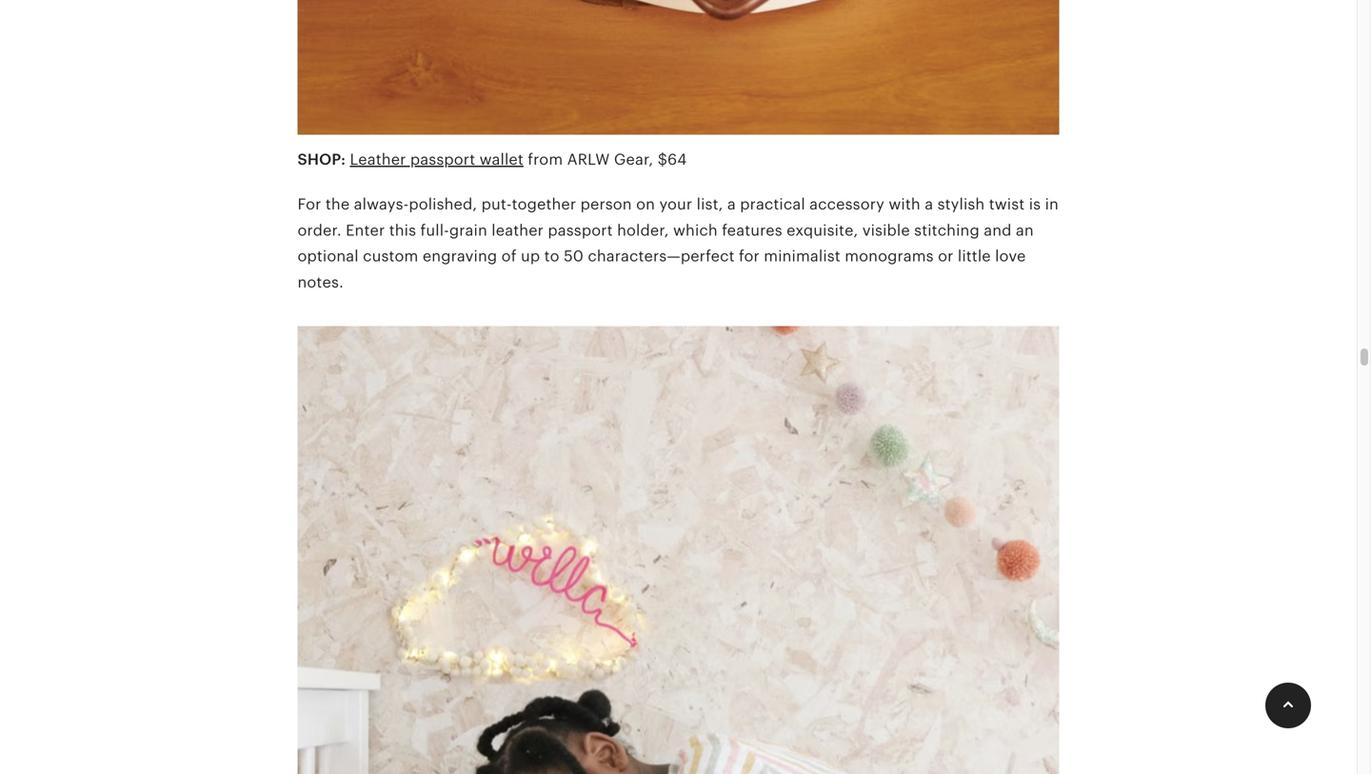 Task type: vqa. For each thing, say whether or not it's contained in the screenshot.
stylish
yes



Task type: locate. For each thing, give the bounding box(es) containing it.
passport
[[410, 151, 475, 168], [548, 222, 613, 239]]

put-
[[481, 196, 512, 213]]

arlw
[[567, 151, 610, 168]]

0 horizontal spatial passport
[[410, 151, 475, 168]]

engraving
[[423, 248, 497, 265]]

optional
[[298, 248, 359, 265]]

love
[[995, 248, 1026, 265]]

practical
[[740, 196, 805, 213]]

wallet
[[480, 151, 524, 168]]

of
[[502, 248, 517, 265]]

visible
[[862, 222, 910, 239]]

exquisite,
[[787, 222, 858, 239]]

on
[[636, 196, 655, 213]]

0 vertical spatial passport
[[410, 151, 475, 168]]

the
[[326, 196, 350, 213]]

$64
[[658, 151, 687, 168]]

little
[[958, 248, 991, 265]]

a leather passport wallet from arlw gear on etsy. image
[[298, 0, 1059, 147]]

to
[[544, 248, 560, 265]]

and
[[984, 222, 1012, 239]]

leather passport wallet link
[[350, 151, 524, 168]]

leather
[[350, 151, 406, 168]]

monograms
[[845, 248, 934, 265]]

1 vertical spatial passport
[[548, 222, 613, 239]]

a
[[727, 196, 736, 213], [925, 196, 933, 213]]

up
[[521, 248, 540, 265]]

shop: leather passport wallet from arlw gear, $64
[[298, 151, 687, 168]]

from
[[528, 151, 563, 168]]

50
[[564, 248, 584, 265]]

a right list,
[[727, 196, 736, 213]]

always-
[[354, 196, 409, 213]]

this
[[389, 222, 416, 239]]

a personalized cloud fairy night light from melanie porter design on etsy. image
[[298, 314, 1059, 774]]

full-
[[420, 222, 449, 239]]

passport up the 50
[[548, 222, 613, 239]]

1 horizontal spatial a
[[925, 196, 933, 213]]

gear,
[[614, 151, 654, 168]]

for the always-polished, put-together person on your list, a practical accessory with a stylish twist is in order. enter this full-grain leather passport holder, which features exquisite, visible stitching and an optional custom engraving of up to 50 characters—perfect for minimalist monograms or little love notes.
[[298, 196, 1059, 291]]

passport up polished,
[[410, 151, 475, 168]]

1 horizontal spatial passport
[[548, 222, 613, 239]]

0 horizontal spatial a
[[727, 196, 736, 213]]

together
[[512, 196, 576, 213]]

holder,
[[617, 222, 669, 239]]

a right with
[[925, 196, 933, 213]]



Task type: describe. For each thing, give the bounding box(es) containing it.
2 a from the left
[[925, 196, 933, 213]]

features
[[722, 222, 783, 239]]

for
[[739, 248, 760, 265]]

grain
[[449, 222, 487, 239]]

shop:
[[298, 151, 346, 168]]

order.
[[298, 222, 342, 239]]

your
[[659, 196, 693, 213]]

custom
[[363, 248, 418, 265]]

characters—perfect
[[588, 248, 735, 265]]

for
[[298, 196, 321, 213]]

which
[[673, 222, 718, 239]]

is
[[1029, 196, 1041, 213]]

leather
[[492, 222, 544, 239]]

an
[[1016, 222, 1034, 239]]

or
[[938, 248, 954, 265]]

stylish
[[938, 196, 985, 213]]

notes.
[[298, 274, 344, 291]]

passport inside for the always-polished, put-together person on your list, a practical accessory with a stylish twist is in order. enter this full-grain leather passport holder, which features exquisite, visible stitching and an optional custom engraving of up to 50 characters—perfect for minimalist monograms or little love notes.
[[548, 222, 613, 239]]

1 a from the left
[[727, 196, 736, 213]]

minimalist
[[764, 248, 841, 265]]

accessory
[[810, 196, 885, 213]]

enter
[[346, 222, 385, 239]]

in
[[1045, 196, 1059, 213]]

polished,
[[409, 196, 477, 213]]

twist
[[989, 196, 1025, 213]]

stitching
[[914, 222, 980, 239]]

with
[[889, 196, 921, 213]]

person
[[581, 196, 632, 213]]

list,
[[697, 196, 723, 213]]



